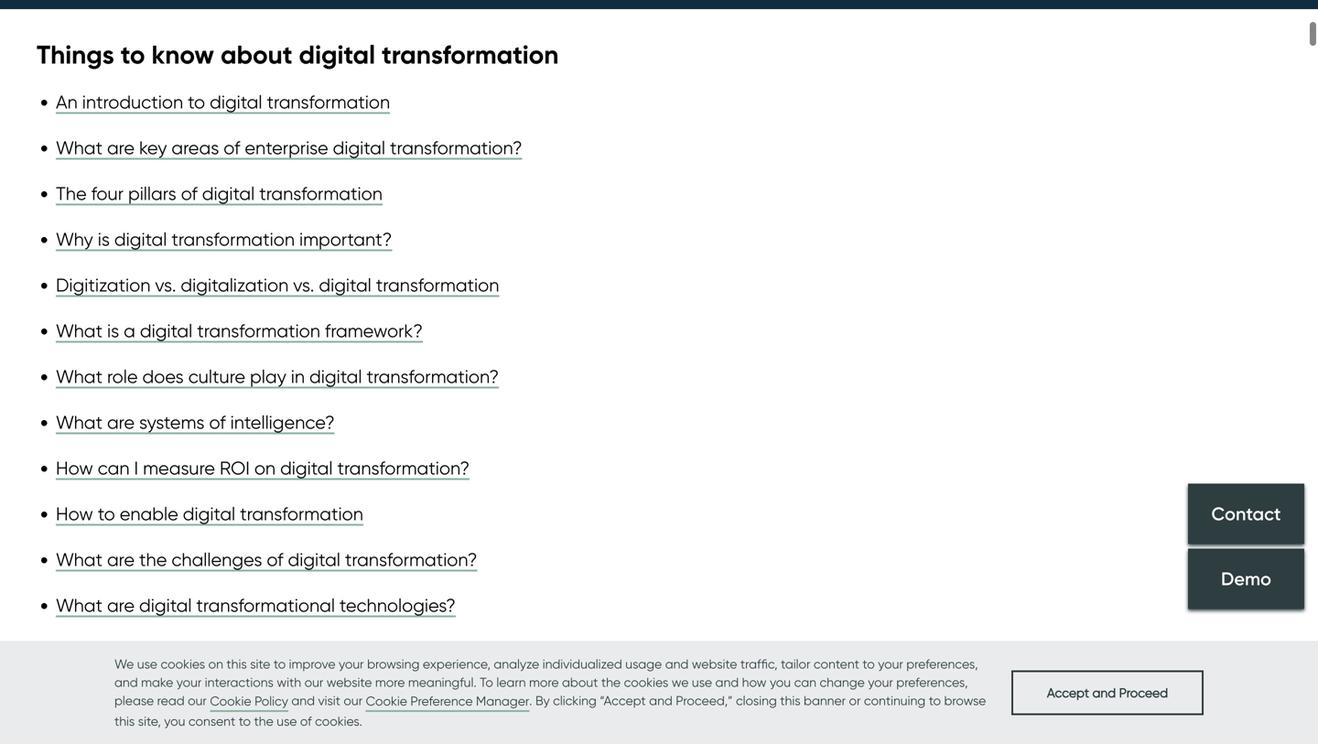 Task type: locate. For each thing, give the bounding box(es) containing it.
on right "roi"
[[254, 457, 276, 479]]

transformation
[[382, 38, 559, 71], [267, 91, 390, 113], [259, 183, 383, 205], [172, 228, 295, 250], [376, 274, 499, 296], [197, 320, 320, 342], [240, 503, 363, 525], [256, 640, 380, 662]]

to left browse
[[929, 693, 941, 709]]

vs.
[[155, 274, 176, 296], [293, 274, 314, 296]]

enable
[[120, 503, 178, 525]]

what is a digital transformation framework? link
[[56, 320, 423, 343]]

2 are from the top
[[107, 411, 135, 433]]

site,
[[138, 714, 161, 729]]

2 what from the top
[[56, 320, 103, 342]]

interactions
[[205, 675, 274, 690]]

how
[[56, 457, 93, 479], [56, 503, 93, 525]]

the down the enable
[[139, 549, 167, 571]]

roi
[[220, 457, 250, 479]]

0 vertical spatial how
[[56, 457, 93, 479]]

our
[[305, 675, 323, 690], [188, 693, 207, 709], [344, 693, 363, 709]]

0 horizontal spatial about
[[221, 38, 293, 71]]

of right 'areas'
[[224, 137, 240, 159]]

1 vertical spatial use
[[692, 675, 712, 690]]

3 what from the top
[[56, 366, 103, 388]]

4 are from the top
[[107, 595, 135, 617]]

clicking
[[553, 693, 597, 709]]

what for what are the challenges of digital transformation?
[[56, 549, 103, 571]]

our inside cookie policy and visit our cookie preference manager
[[344, 693, 363, 709]]

0 vertical spatial you
[[770, 675, 791, 690]]

2 horizontal spatial our
[[344, 693, 363, 709]]

you inside we use cookies on this site to improve your browsing experience, analyze individualized usage and website traffic, tailor content to your preferences, and make your interactions with our website more meaningful. to learn more about the cookies we use and how you can change your preferences, please read our
[[770, 675, 791, 690]]

1 are from the top
[[107, 137, 135, 159]]

to right content
[[863, 656, 875, 672]]

0 vertical spatial can
[[98, 457, 130, 479]]

cookie policy link
[[210, 692, 288, 712]]

0 horizontal spatial use
[[137, 656, 157, 672]]

0 horizontal spatial can
[[98, 457, 130, 479]]

1 vertical spatial can
[[794, 675, 817, 690]]

is inside 'link'
[[107, 320, 119, 342]]

2 vs. from the left
[[293, 274, 314, 296]]

what for what are systems of intelligence?
[[56, 411, 103, 433]]

1 horizontal spatial the
[[254, 714, 274, 729]]

transformational
[[196, 595, 335, 617]]

1 horizontal spatial can
[[794, 675, 817, 690]]

cookies up make
[[161, 656, 205, 672]]

transformation? inside what role does culture play in digital transformation? link
[[367, 366, 499, 388]]

what inside 'link'
[[56, 320, 103, 342]]

use up make
[[137, 656, 157, 672]]

this inside we use cookies on this site to improve your browsing experience, analyze individualized usage and website traffic, tailor content to your preferences, and make your interactions with our website more meaningful. to learn more about the cookies we use and how you can change your preferences, please read our
[[227, 656, 247, 672]]

0 vertical spatial is
[[98, 228, 110, 250]]

transformation inside an introduction to digital transformation link
[[267, 91, 390, 113]]

3 are from the top
[[107, 549, 135, 571]]

1 vertical spatial the
[[601, 675, 621, 690]]

1 vertical spatial about
[[562, 675, 598, 690]]

key
[[139, 137, 167, 159]]

on up interactions
[[208, 656, 223, 672]]

what role does culture play in digital transformation?
[[56, 366, 499, 388]]

change
[[820, 675, 865, 690]]

is left a
[[107, 320, 119, 342]]

individualized
[[543, 656, 622, 672]]

1 horizontal spatial more
[[529, 675, 559, 690]]

how for how to enable digital transformation
[[56, 503, 93, 525]]

2 vertical spatial the
[[254, 714, 274, 729]]

1 vertical spatial website
[[327, 675, 372, 690]]

1 horizontal spatial this
[[227, 656, 247, 672]]

to inside an introduction to digital transformation link
[[188, 91, 205, 113]]

use
[[137, 656, 157, 672], [692, 675, 712, 690], [277, 714, 297, 729]]

cookie down browsing
[[366, 694, 407, 709]]

policy
[[255, 694, 288, 709]]

how inside 'link'
[[56, 457, 93, 479]]

introduction
[[82, 91, 183, 113]]

0 horizontal spatial cookies
[[161, 656, 205, 672]]

1 horizontal spatial cookie
[[366, 694, 407, 709]]

transformation inside what is a digital transformation framework? 'link'
[[197, 320, 320, 342]]

you down read
[[164, 714, 185, 729]]

on inside 'link'
[[254, 457, 276, 479]]

this up interactions
[[227, 656, 247, 672]]

know
[[152, 38, 214, 71]]

can left i
[[98, 457, 130, 479]]

more
[[375, 675, 405, 690], [529, 675, 559, 690]]

digitization vs. digitalization vs. digital transformation link
[[56, 274, 499, 297]]

with
[[277, 675, 301, 690]]

of left "cookies."
[[300, 714, 312, 729]]

our up the consent
[[188, 693, 207, 709]]

1 horizontal spatial use
[[277, 714, 297, 729]]

content
[[814, 656, 860, 672]]

transformation? inside what are key areas of enterprise digital transformation? link
[[390, 137, 522, 159]]

what role does culture play in digital transformation? link
[[56, 366, 499, 389]]

technologies?
[[340, 595, 456, 617]]

1 horizontal spatial about
[[562, 675, 598, 690]]

0 horizontal spatial you
[[164, 714, 185, 729]]

how left i
[[56, 457, 93, 479]]

1 horizontal spatial website
[[692, 656, 737, 672]]

use up proceed,"
[[692, 675, 712, 690]]

are down role
[[107, 411, 135, 433]]

why
[[56, 228, 93, 250]]

our down improve
[[305, 675, 323, 690]]

more up "by"
[[529, 675, 559, 690]]

1 more from the left
[[375, 675, 405, 690]]

1 how from the top
[[56, 457, 93, 479]]

transformation inside the four pillars of digital transformation link
[[259, 183, 383, 205]]

cookie policy and visit our cookie preference manager
[[210, 693, 529, 709]]

about down individualized
[[562, 675, 598, 690]]

0 vertical spatial on
[[254, 457, 276, 479]]

0 horizontal spatial the
[[139, 549, 167, 571]]

this down please
[[114, 714, 135, 729]]

are for the
[[107, 549, 135, 571]]

use inside . by clicking "accept and proceed," closing this banner or continuing to browse this site, you consent to the use of cookies.
[[277, 714, 297, 729]]

you down tailor
[[770, 675, 791, 690]]

preferences,
[[907, 656, 978, 672], [897, 675, 968, 690]]

and
[[665, 656, 689, 672], [114, 675, 138, 690], [716, 675, 739, 690], [1093, 685, 1116, 701], [292, 693, 315, 709], [649, 693, 673, 709]]

0 vertical spatial the
[[139, 549, 167, 571]]

5 what from the top
[[56, 549, 103, 571]]

1 vertical spatial cookies
[[624, 675, 669, 690]]

what for what role does culture play in digital transformation?
[[56, 366, 103, 388]]

cookie
[[210, 694, 251, 709], [366, 694, 407, 709]]

1 vertical spatial preferences,
[[897, 675, 968, 690]]

the four pillars of digital transformation link
[[56, 183, 383, 205]]

2 horizontal spatial this
[[780, 693, 801, 709]]

1 horizontal spatial vs.
[[293, 274, 314, 296]]

visit
[[318, 693, 341, 709]]

are up "platform"
[[107, 595, 135, 617]]

of
[[224, 137, 240, 159], [181, 183, 198, 205], [209, 411, 226, 433], [267, 549, 283, 571], [300, 714, 312, 729]]

0 horizontal spatial this
[[114, 714, 135, 729]]

is
[[98, 228, 110, 250], [107, 320, 119, 342]]

are inside what are key areas of enterprise digital transformation? link
[[107, 137, 135, 159]]

1 vertical spatial how
[[56, 503, 93, 525]]

can down tailor
[[794, 675, 817, 690]]

0 horizontal spatial on
[[208, 656, 223, 672]]

1 vertical spatial you
[[164, 714, 185, 729]]

cookies
[[161, 656, 205, 672], [624, 675, 669, 690]]

transformation inside why is digital transformation important? link
[[172, 228, 295, 250]]

you inside . by clicking "accept and proceed," closing this banner or continuing to browse this site, you consent to the use of cookies.
[[164, 714, 185, 729]]

to
[[480, 675, 493, 690]]

we
[[114, 656, 134, 672]]

the inside . by clicking "accept and proceed," closing this banner or continuing to browse this site, you consent to the use of cookies.
[[254, 714, 274, 729]]

the down policy
[[254, 714, 274, 729]]

are down the enable
[[107, 549, 135, 571]]

digital
[[299, 38, 375, 71], [210, 91, 262, 113], [333, 137, 385, 159], [202, 183, 255, 205], [114, 228, 167, 250], [319, 274, 372, 296], [140, 320, 193, 342], [310, 366, 362, 388], [280, 457, 333, 479], [183, 503, 235, 525], [288, 549, 341, 571], [139, 595, 192, 617], [199, 640, 252, 662]]

0 horizontal spatial more
[[375, 675, 405, 690]]

our right visit
[[344, 693, 363, 709]]

0 horizontal spatial vs.
[[155, 274, 176, 296]]

use down policy
[[277, 714, 297, 729]]

more down browsing
[[375, 675, 405, 690]]

0 vertical spatial preferences,
[[907, 656, 978, 672]]

1 horizontal spatial you
[[770, 675, 791, 690]]

vs. right digitization
[[155, 274, 176, 296]]

1 vs. from the left
[[155, 274, 176, 296]]

how can i measure roi on digital transformation?
[[56, 457, 470, 479]]

1 what from the top
[[56, 137, 103, 159]]

are
[[107, 137, 135, 159], [107, 411, 135, 433], [107, 549, 135, 571], [107, 595, 135, 617]]

cookies down usage
[[624, 675, 669, 690]]

transformation? inside how can i measure roi on digital transformation? 'link'
[[337, 457, 470, 479]]

are inside the what are the challenges of digital transformation? link
[[107, 549, 135, 571]]

about up an introduction to digital transformation
[[221, 38, 293, 71]]

transformation? inside the what are the challenges of digital transformation? link
[[345, 549, 477, 571]]

are inside what are systems of intelligence? link
[[107, 411, 135, 433]]

1 vertical spatial on
[[208, 656, 223, 672]]

or
[[849, 693, 861, 709]]

analyze
[[494, 656, 539, 672]]

4 what from the top
[[56, 411, 103, 433]]

are inside what are digital transformational technologies? link
[[107, 595, 135, 617]]

website up visit
[[327, 675, 372, 690]]

preference
[[411, 694, 473, 709]]

0 vertical spatial use
[[137, 656, 157, 672]]

this right closing
[[780, 693, 801, 709]]

are left key
[[107, 137, 135, 159]]

is for why
[[98, 228, 110, 250]]

2 how from the top
[[56, 503, 93, 525]]

closing
[[736, 693, 777, 709]]

transformation?
[[390, 137, 522, 159], [367, 366, 499, 388], [337, 457, 470, 479], [345, 549, 477, 571]]

to left the enable
[[98, 503, 115, 525]]

6 what from the top
[[56, 595, 103, 617]]

how left the enable
[[56, 503, 93, 525]]

1 vertical spatial is
[[107, 320, 119, 342]]

cookie down interactions
[[210, 694, 251, 709]]

cookies.
[[315, 714, 362, 729]]

in
[[291, 366, 305, 388]]

on
[[254, 457, 276, 479], [208, 656, 223, 672]]

are for digital
[[107, 595, 135, 617]]

2 horizontal spatial the
[[601, 675, 621, 690]]

the
[[139, 549, 167, 571], [601, 675, 621, 690], [254, 714, 274, 729]]

what is a digital transformation framework?
[[56, 320, 423, 342]]

2 vertical spatial use
[[277, 714, 297, 729]]

is for what
[[107, 320, 119, 342]]

to up 'areas'
[[188, 91, 205, 113]]

please
[[114, 693, 154, 709]]

vs. down "important?"
[[293, 274, 314, 296]]

are for key
[[107, 137, 135, 159]]

can inside 'link'
[[98, 457, 130, 479]]

0 vertical spatial this
[[227, 656, 247, 672]]

the up "accept
[[601, 675, 621, 690]]

website up proceed,"
[[692, 656, 737, 672]]

"accept
[[600, 693, 646, 709]]

now platform for digital transformation
[[56, 640, 380, 662]]

2 horizontal spatial use
[[692, 675, 712, 690]]

platform
[[98, 640, 168, 662]]

what
[[56, 137, 103, 159], [56, 320, 103, 342], [56, 366, 103, 388], [56, 411, 103, 433], [56, 549, 103, 571], [56, 595, 103, 617]]

0 horizontal spatial cookie
[[210, 694, 251, 709]]

can
[[98, 457, 130, 479], [794, 675, 817, 690]]

is right why
[[98, 228, 110, 250]]

1 horizontal spatial on
[[254, 457, 276, 479]]

2 vertical spatial this
[[114, 714, 135, 729]]

to inside how to enable digital transformation link
[[98, 503, 115, 525]]



Task type: vqa. For each thing, say whether or not it's contained in the screenshot.
transitioning
no



Task type: describe. For each thing, give the bounding box(es) containing it.
browsing
[[367, 656, 420, 672]]

what are the challenges of digital transformation?
[[56, 549, 477, 571]]

now
[[56, 640, 93, 662]]

transformation? for what role does culture play in digital transformation?
[[367, 366, 499, 388]]

0 vertical spatial website
[[692, 656, 737, 672]]

to down cookie policy link
[[239, 714, 251, 729]]

the
[[56, 183, 87, 205]]

0 horizontal spatial our
[[188, 693, 207, 709]]

transformation? for what are key areas of enterprise digital transformation?
[[390, 137, 522, 159]]

to right site
[[274, 656, 286, 672]]

four
[[91, 183, 124, 205]]

0 vertical spatial about
[[221, 38, 293, 71]]

the inside we use cookies on this site to improve your browsing experience, analyze individualized usage and website traffic, tailor content to your preferences, and make your interactions with our website more meaningful. to learn more about the cookies we use and how you can change your preferences, please read our
[[601, 675, 621, 690]]

meaningful.
[[408, 675, 477, 690]]

proceed
[[1119, 685, 1168, 701]]

1 horizontal spatial our
[[305, 675, 323, 690]]

what are the challenges of digital transformation? link
[[56, 549, 477, 572]]

learn
[[497, 675, 526, 690]]

about inside we use cookies on this site to improve your browsing experience, analyze individualized usage and website traffic, tailor content to your preferences, and make your interactions with our website more meaningful. to learn more about the cookies we use and how you can change your preferences, please read our
[[562, 675, 598, 690]]

what for what are digital transformational technologies?
[[56, 595, 103, 617]]

0 vertical spatial cookies
[[161, 656, 205, 672]]

what are key areas of enterprise digital transformation?
[[56, 137, 522, 159]]

transformation inside digitization vs. digitalization vs. digital transformation link
[[376, 274, 499, 296]]

on inside we use cookies on this site to improve your browsing experience, analyze individualized usage and website traffic, tailor content to your preferences, and make your interactions with our website more meaningful. to learn more about the cookies we use and how you can change your preferences, please read our
[[208, 656, 223, 672]]

1 cookie from the left
[[210, 694, 251, 709]]

culture
[[188, 366, 245, 388]]

of right pillars on the left top of the page
[[181, 183, 198, 205]]

experience,
[[423, 656, 491, 672]]

i
[[134, 457, 138, 479]]

a
[[124, 320, 135, 342]]

accept and proceed
[[1047, 685, 1168, 701]]

an introduction to digital transformation
[[56, 91, 390, 113]]

and inside cookie policy and visit our cookie preference manager
[[292, 693, 315, 709]]

of up transformational
[[267, 549, 283, 571]]

for
[[173, 640, 195, 662]]

banner
[[804, 693, 846, 709]]

role
[[107, 366, 138, 388]]

improve
[[289, 656, 336, 672]]

consent
[[189, 714, 236, 729]]

usage
[[626, 656, 662, 672]]

measure
[[143, 457, 215, 479]]

what for what is a digital transformation framework?
[[56, 320, 103, 342]]

we use cookies on this site to improve your browsing experience, analyze individualized usage and website traffic, tailor content to your preferences, and make your interactions with our website more meaningful. to learn more about the cookies we use and how you can change your preferences, please read our
[[114, 656, 978, 709]]

what are systems of intelligence? link
[[56, 411, 335, 434]]

are for systems
[[107, 411, 135, 433]]

2 cookie from the left
[[366, 694, 407, 709]]

what are digital transformational technologies?
[[56, 595, 456, 617]]

digitalization
[[181, 274, 289, 296]]

an introduction to digital transformation link
[[56, 91, 390, 114]]

systems
[[139, 411, 205, 433]]

and inside . by clicking "accept and proceed," closing this banner or continuing to browse this site, you consent to the use of cookies.
[[649, 693, 673, 709]]

digitization
[[56, 274, 150, 296]]

important?
[[299, 228, 392, 250]]

. by clicking "accept and proceed," closing this banner or continuing to browse this site, you consent to the use of cookies.
[[114, 693, 986, 729]]

how to enable digital transformation link
[[56, 503, 363, 526]]

transformation inside how to enable digital transformation link
[[240, 503, 363, 525]]

how for how can i measure roi on digital transformation?
[[56, 457, 93, 479]]

read
[[157, 693, 185, 709]]

play
[[250, 366, 286, 388]]

manager
[[476, 694, 529, 709]]

and inside accept and proceed button
[[1093, 685, 1116, 701]]

things
[[37, 38, 114, 71]]

accept and proceed button
[[1012, 670, 1204, 715]]

what are systems of intelligence?
[[56, 411, 335, 433]]

can inside we use cookies on this site to improve your browsing experience, analyze individualized usage and website traffic, tailor content to your preferences, and make your interactions with our website more meaningful. to learn more about the cookies we use and how you can change your preferences, please read our
[[794, 675, 817, 690]]

intelligence?
[[230, 411, 335, 433]]

what for what are key areas of enterprise digital transformation?
[[56, 137, 103, 159]]

of right systems
[[209, 411, 226, 433]]

proceed,"
[[676, 693, 733, 709]]

pillars
[[128, 183, 176, 205]]

by
[[536, 693, 550, 709]]

does
[[142, 366, 184, 388]]

why is digital transformation important? link
[[56, 228, 392, 251]]

transformation inside now platform for digital transformation link
[[256, 640, 380, 662]]

continuing
[[864, 693, 926, 709]]

enterprise
[[245, 137, 328, 159]]

framework?
[[325, 320, 423, 342]]

cookie preference manager link
[[366, 692, 529, 712]]

of inside . by clicking "accept and proceed," closing this banner or continuing to browse this site, you consent to the use of cookies.
[[300, 714, 312, 729]]

tailor
[[781, 656, 811, 672]]

.
[[529, 693, 532, 709]]

the four pillars of digital transformation
[[56, 183, 383, 205]]

we
[[672, 675, 689, 690]]

2 more from the left
[[529, 675, 559, 690]]

make
[[141, 675, 173, 690]]

what are digital transformational technologies? link
[[56, 595, 456, 617]]

site
[[250, 656, 270, 672]]

traffic,
[[741, 656, 778, 672]]

0 horizontal spatial website
[[327, 675, 372, 690]]

now platform for digital transformation link
[[56, 640, 380, 663]]

1 horizontal spatial cookies
[[624, 675, 669, 690]]

browse
[[944, 693, 986, 709]]

how can i measure roi on digital transformation? link
[[56, 457, 470, 480]]

how
[[742, 675, 767, 690]]

an
[[56, 91, 78, 113]]

areas
[[172, 137, 219, 159]]

digitization vs. digitalization vs. digital transformation
[[56, 274, 499, 296]]

to up introduction
[[121, 38, 145, 71]]

transformation? for how can i measure roi on digital transformation?
[[337, 457, 470, 479]]

things to know about digital transformation
[[37, 38, 565, 71]]

how to enable digital transformation
[[56, 503, 363, 525]]

what are key areas of enterprise digital transformation? link
[[56, 137, 522, 160]]

accept
[[1047, 685, 1090, 701]]

why is digital transformation important?
[[56, 228, 392, 250]]

1 vertical spatial this
[[780, 693, 801, 709]]



